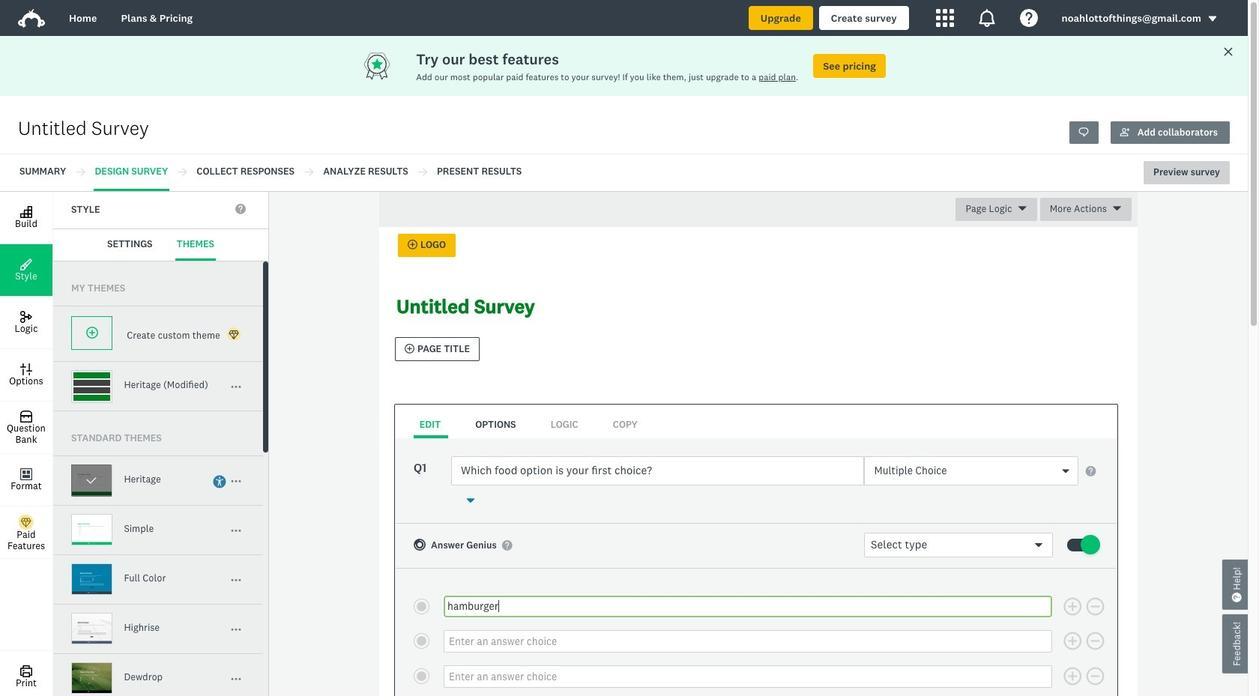 Task type: vqa. For each thing, say whether or not it's contained in the screenshot.
Search surveys field
no



Task type: describe. For each thing, give the bounding box(es) containing it.
rewards image
[[362, 51, 416, 81]]

surveymonkey logo image
[[18, 9, 45, 28]]

help icon image
[[1020, 9, 1038, 27]]

dropdown arrow image
[[1208, 14, 1218, 24]]



Task type: locate. For each thing, give the bounding box(es) containing it.
0 horizontal spatial products icon image
[[936, 9, 954, 27]]

1 products icon image from the left
[[936, 9, 954, 27]]

None radio
[[414, 599, 430, 614], [414, 634, 430, 649], [414, 599, 430, 614], [414, 634, 430, 649]]

None radio
[[414, 669, 430, 685]]

products icon image
[[936, 9, 954, 27], [978, 9, 996, 27]]

1 horizontal spatial products icon image
[[978, 9, 996, 27]]

2 products icon image from the left
[[978, 9, 996, 27]]



